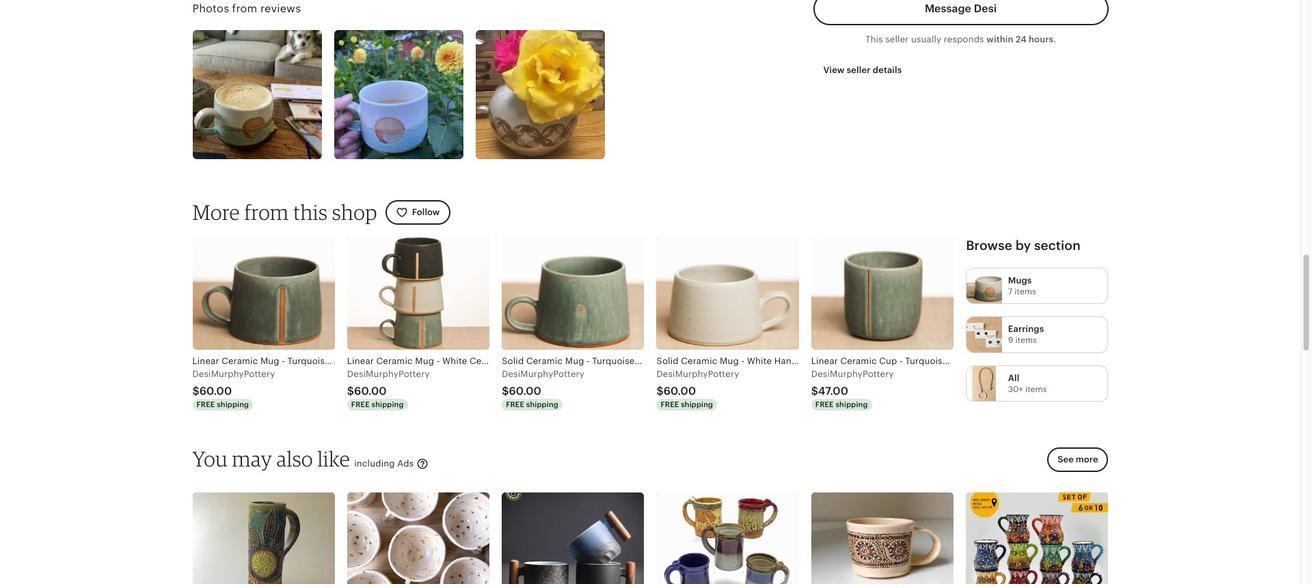 Task type: describe. For each thing, give the bounding box(es) containing it.
hours.
[[1029, 34, 1057, 44]]

desimurphypottery for solid ceramic mug - turquoise ceramic mug - pottery mug - coffee mug - ceramic handmade mug - desi murphy pottery - handmade mug - gift image
[[502, 369, 585, 379]]

this
[[293, 200, 328, 225]]

all
[[1009, 373, 1020, 384]]

details
[[873, 65, 902, 75]]

see
[[1058, 455, 1074, 465]]

section
[[1035, 239, 1081, 253]]

see more
[[1058, 455, 1099, 465]]

$ for linear ceramic cup - turquoise linear ceramic cup - handmade cup - tea cup - desi murphy pottery image
[[812, 386, 819, 397]]

photos from reviews
[[193, 3, 301, 14]]

desimurphypottery for 'linear ceramic mug - white ceramic mug - white coffee mug - handmade mug - pottery mug - ceramic mug - gift - desi murphy pottery' image
[[347, 369, 430, 379]]

message desi button
[[814, 0, 1109, 25]]

shop
[[332, 200, 377, 225]]

also
[[277, 446, 313, 472]]

items for mugs
[[1015, 287, 1037, 297]]

message
[[925, 3, 972, 14]]

earrings
[[1009, 324, 1045, 335]]

handmade pottery mug, stoneware mug, coffee mug, tea mug, mug for mom, large coffee mug, fathers day gift, birthday gift, coffee lover gift image
[[657, 493, 799, 585]]

photos
[[193, 3, 229, 14]]

free for 'solid ceramic mug - white handmade mug - modern minimalist pottery - pottery mug - ceramic mug - gift - coffee mug - desi murphy pottery' image
[[661, 401, 679, 409]]

like
[[318, 446, 350, 472]]

desimurphypottery for 'linear ceramic mug - turquoise ceramic mug - turquoise coffee mug - handmade coffee mug pottery mug ceramic mug - gift - desi murphy pottery' "image"
[[193, 369, 275, 379]]

within
[[987, 34, 1014, 44]]

by
[[1016, 239, 1032, 253]]

all 30+ items
[[1009, 373, 1047, 395]]

solid ceramic mug - white handmade mug - modern minimalist pottery - pottery mug - ceramic mug - gift - coffee mug - desi murphy pottery image
[[657, 237, 799, 350]]

mugs 7 items
[[1009, 275, 1037, 297]]

free for solid ceramic mug - turquoise ceramic mug - pottery mug - coffee mug - ceramic handmade mug - desi murphy pottery - handmade mug - gift image
[[506, 401, 525, 409]]

japanese style tea mug ceramic coffee mug travel mug handmade small mug kids mug unique gift for her, office gifts for him image
[[502, 493, 645, 585]]

see more button
[[1048, 448, 1109, 473]]

$ for 'linear ceramic mug - turquoise ceramic mug - turquoise coffee mug - handmade coffee mug pottery mug ceramic mug - gift - desi murphy pottery' "image"
[[193, 386, 200, 397]]

shipping for 'linear ceramic mug - white ceramic mug - white coffee mug - handmade mug - pottery mug - ceramic mug - gift - desi murphy pottery' image
[[372, 401, 404, 409]]

desimurphypottery $ 47.00 free shipping
[[812, 369, 894, 409]]

shipping for linear ceramic cup - turquoise linear ceramic cup - handmade cup - tea cup - desi murphy pottery image
[[836, 401, 868, 409]]

this seller usually responds within 24 hours.
[[866, 34, 1057, 44]]

9
[[1009, 336, 1014, 346]]

60.00 for solid ceramic mug - turquoise ceramic mug - pottery mug - coffee mug - ceramic handmade mug - desi murphy pottery - handmade mug - gift image
[[509, 386, 542, 397]]

responds
[[944, 34, 985, 44]]

30+
[[1009, 385, 1024, 395]]

see more listings in the mugs section image
[[967, 269, 1002, 304]]

24
[[1016, 34, 1027, 44]]

sun design travel mug pottery mug coffee cup hand-made microwave and dishwasher safe 14 oz image
[[193, 493, 335, 585]]

browse by section
[[966, 239, 1081, 253]]

more
[[193, 200, 240, 225]]

usually
[[912, 34, 942, 44]]

including
[[354, 459, 395, 469]]

$ for 'linear ceramic mug - white ceramic mug - white coffee mug - handmade mug - pottery mug - ceramic mug - gift - desi murphy pottery' image
[[347, 386, 354, 397]]

this
[[866, 34, 883, 44]]

shipping for 'solid ceramic mug - white handmade mug - modern minimalist pottery - pottery mug - ceramic mug - gift - coffee mug - desi murphy pottery' image
[[681, 401, 713, 409]]

60.00 for 'linear ceramic mug - white ceramic mug - white coffee mug - handmade mug - pottery mug - ceramic mug - gift - desi murphy pottery' image
[[354, 386, 387, 397]]

message desi
[[925, 3, 997, 14]]

desimurphypottery $ 60.00 free shipping for solid ceramic mug - turquoise ceramic mug - pottery mug - coffee mug - ceramic handmade mug - desi murphy pottery - handmade mug - gift image
[[502, 369, 585, 409]]

linear ceramic mug - turquoise ceramic mug - turquoise coffee mug - handmade coffee mug pottery mug ceramic mug - gift - desi murphy pottery image
[[193, 237, 335, 350]]

desimurphypottery $ 60.00 free shipping for 'linear ceramic mug - turquoise ceramic mug - turquoise coffee mug - handmade coffee mug pottery mug ceramic mug - gift - desi murphy pottery' "image"
[[193, 369, 275, 409]]

linear ceramic mug - white ceramic mug - white coffee mug - handmade mug - pottery mug - ceramic mug - gift - desi murphy pottery image
[[347, 237, 490, 350]]

linear ceramic cup - turquoise linear ceramic cup - handmade cup - tea cup - desi murphy pottery image
[[812, 237, 954, 350]]



Task type: locate. For each thing, give the bounding box(es) containing it.
3 desimurphypottery from the left
[[502, 369, 585, 379]]

4 desimurphypottery $ 60.00 free shipping from the left
[[657, 369, 740, 409]]

3 desimurphypottery $ 60.00 free shipping from the left
[[502, 369, 585, 409]]

5 free from the left
[[816, 401, 834, 409]]

shipping
[[217, 401, 249, 409], [372, 401, 404, 409], [527, 401, 559, 409], [681, 401, 713, 409], [836, 401, 868, 409]]

see more listings in the earrings section image
[[967, 317, 1002, 353]]

3 60.00 from the left
[[509, 386, 542, 397]]

items inside mugs 7 items
[[1015, 287, 1037, 297]]

free
[[197, 401, 215, 409], [351, 401, 370, 409], [506, 401, 525, 409], [661, 401, 679, 409], [816, 401, 834, 409]]

1 desimurphypottery $ 60.00 free shipping from the left
[[193, 369, 275, 409]]

items inside all 30+ items
[[1026, 385, 1047, 395]]

ads
[[398, 459, 414, 469]]

see more link
[[1044, 448, 1109, 481]]

seller right view
[[847, 65, 871, 75]]

items inside earrings 9 items
[[1016, 336, 1038, 346]]

1 free from the left
[[197, 401, 215, 409]]

shipping inside the desimurphypottery $ 47.00 free shipping
[[836, 401, 868, 409]]

2 shipping from the left
[[372, 401, 404, 409]]

items right 30+
[[1026, 385, 1047, 395]]

desimurphypottery $ 60.00 free shipping for 'solid ceramic mug - white handmade mug - modern minimalist pottery - pottery mug - ceramic mug - gift - coffee mug - desi murphy pottery' image
[[657, 369, 740, 409]]

from for this
[[244, 200, 289, 225]]

seller for usually
[[886, 34, 909, 44]]

2 free from the left
[[351, 401, 370, 409]]

4 $ from the left
[[657, 386, 664, 397]]

free inside the desimurphypottery $ 47.00 free shipping
[[816, 401, 834, 409]]

items down earrings
[[1016, 336, 1038, 346]]

$ inside the desimurphypottery $ 47.00 free shipping
[[812, 386, 819, 397]]

seller
[[886, 34, 909, 44], [847, 65, 871, 75]]

browse
[[966, 239, 1013, 253]]

view seller details link
[[814, 58, 913, 83]]

from left this
[[244, 200, 289, 225]]

2 desimurphypottery $ 60.00 free shipping from the left
[[347, 369, 430, 409]]

from for reviews
[[232, 3, 258, 14]]

1 horizontal spatial seller
[[886, 34, 909, 44]]

desimurphypottery
[[193, 369, 275, 379], [347, 369, 430, 379], [502, 369, 585, 379], [657, 369, 740, 379], [812, 369, 894, 379]]

4 shipping from the left
[[681, 401, 713, 409]]

seller inside view seller details link
[[847, 65, 871, 75]]

shipping for 'linear ceramic mug - turquoise ceramic mug - turquoise coffee mug - handmade coffee mug pottery mug ceramic mug - gift - desi murphy pottery' "image"
[[217, 401, 249, 409]]

0 vertical spatial from
[[232, 3, 258, 14]]

items
[[1015, 287, 1037, 297], [1016, 336, 1038, 346], [1026, 385, 1047, 395]]

reviews
[[261, 3, 301, 14]]

47.00
[[819, 386, 849, 397]]

$ for solid ceramic mug - turquoise ceramic mug - pottery mug - coffee mug - ceramic handmade mug - desi murphy pottery - handmade mug - gift image
[[502, 386, 509, 397]]

2 $ from the left
[[347, 386, 354, 397]]

from
[[232, 3, 258, 14], [244, 200, 289, 225]]

desi
[[974, 3, 997, 14]]

may
[[232, 446, 272, 472]]

3 free from the left
[[506, 401, 525, 409]]

1 shipping from the left
[[217, 401, 249, 409]]

follow button
[[386, 200, 450, 225]]

4 60.00 from the left
[[664, 386, 696, 397]]

items for all
[[1026, 385, 1047, 395]]

5 desimurphypottery from the left
[[812, 369, 894, 379]]

5 shipping from the left
[[836, 401, 868, 409]]

3 $ from the left
[[502, 386, 509, 397]]

more from this shop
[[193, 200, 377, 225]]

2 desimurphypottery from the left
[[347, 369, 430, 379]]

2 vertical spatial items
[[1026, 385, 1047, 395]]

view seller details
[[824, 65, 902, 75]]

view
[[824, 65, 845, 75]]

0 horizontal spatial seller
[[847, 65, 871, 75]]

2 60.00 from the left
[[354, 386, 387, 397]]

see more listings in the all section image
[[967, 366, 1002, 402]]

items down mugs
[[1015, 287, 1037, 297]]

1 desimurphypottery from the left
[[193, 369, 275, 379]]

desimurphypottery $ 60.00 free shipping for 'linear ceramic mug - white ceramic mug - white coffee mug - handmade mug - pottery mug - ceramic mug - gift - desi murphy pottery' image
[[347, 369, 430, 409]]

60.00 for 'solid ceramic mug - white handmade mug - modern minimalist pottery - pottery mug - ceramic mug - gift - coffee mug - desi murphy pottery' image
[[664, 386, 696, 397]]

flowers mug, handmade coffee mug, ceramic mug image
[[347, 493, 490, 585]]

4 free from the left
[[661, 401, 679, 409]]

free for 'linear ceramic mug - white ceramic mug - white coffee mug - handmade mug - pottery mug - ceramic mug - gift - desi murphy pottery' image
[[351, 401, 370, 409]]

3 shipping from the left
[[527, 401, 559, 409]]

pottery mug, coffee mugs, handmade ceramic cup, ceramic handmade coffee cups, large handmade mug, gift for her, gift for him, gift for mom image
[[966, 493, 1109, 585]]

60.00 for 'linear ceramic mug - turquoise ceramic mug - turquoise coffee mug - handmade coffee mug pottery mug ceramic mug - gift - desi murphy pottery' "image"
[[200, 386, 232, 397]]

1 60.00 from the left
[[200, 386, 232, 397]]

mugs
[[1009, 275, 1032, 286]]

free for 'linear ceramic mug - turquoise ceramic mug - turquoise coffee mug - handmade coffee mug pottery mug ceramic mug - gift - desi murphy pottery' "image"
[[197, 401, 215, 409]]

5 $ from the left
[[812, 386, 819, 397]]

1 $ from the left
[[193, 386, 200, 397]]

7
[[1009, 287, 1013, 297]]

you may also like including ads
[[193, 446, 416, 472]]

solid ceramic mug - turquoise ceramic mug - pottery mug - coffee mug - ceramic handmade mug - desi murphy pottery - handmade mug - gift image
[[502, 237, 645, 350]]

seller for details
[[847, 65, 871, 75]]

desimurphypottery for 'solid ceramic mug - white handmade mug - modern minimalist pottery - pottery mug - ceramic mug - gift - coffee mug - desi murphy pottery' image
[[657, 369, 740, 379]]

4 desimurphypottery from the left
[[657, 369, 740, 379]]

0 vertical spatial items
[[1015, 287, 1037, 297]]

$
[[193, 386, 200, 397], [347, 386, 354, 397], [502, 386, 509, 397], [657, 386, 664, 397], [812, 386, 819, 397]]

more
[[1076, 455, 1099, 465]]

you
[[193, 446, 228, 472]]

$ for 'solid ceramic mug - white handmade mug - modern minimalist pottery - pottery mug - ceramic mug - gift - coffee mug - desi murphy pottery' image
[[657, 386, 664, 397]]

shipping for solid ceramic mug - turquoise ceramic mug - pottery mug - coffee mug - ceramic handmade mug - desi murphy pottery - handmade mug - gift image
[[527, 401, 559, 409]]

follow
[[412, 207, 440, 217]]

seller right the this
[[886, 34, 909, 44]]

1 vertical spatial items
[[1016, 336, 1038, 346]]

free for linear ceramic cup - turquoise linear ceramic cup - handmade cup - tea cup - desi murphy pottery image
[[816, 401, 834, 409]]

1 vertical spatial from
[[244, 200, 289, 225]]

desimurphypottery for linear ceramic cup - turquoise linear ceramic cup - handmade cup - tea cup - desi murphy pottery image
[[812, 369, 894, 379]]

ceramic mug handmade , mosaic coffee mug, coffee mug, pottery cup image
[[812, 493, 954, 585]]

1 vertical spatial seller
[[847, 65, 871, 75]]

earrings 9 items
[[1009, 324, 1045, 346]]

60.00
[[200, 386, 232, 397], [354, 386, 387, 397], [509, 386, 542, 397], [664, 386, 696, 397]]

0 vertical spatial seller
[[886, 34, 909, 44]]

desimurphypottery $ 60.00 free shipping
[[193, 369, 275, 409], [347, 369, 430, 409], [502, 369, 585, 409], [657, 369, 740, 409]]

from right photos
[[232, 3, 258, 14]]

items for earrings
[[1016, 336, 1038, 346]]



Task type: vqa. For each thing, say whether or not it's contained in the screenshot.
it
no



